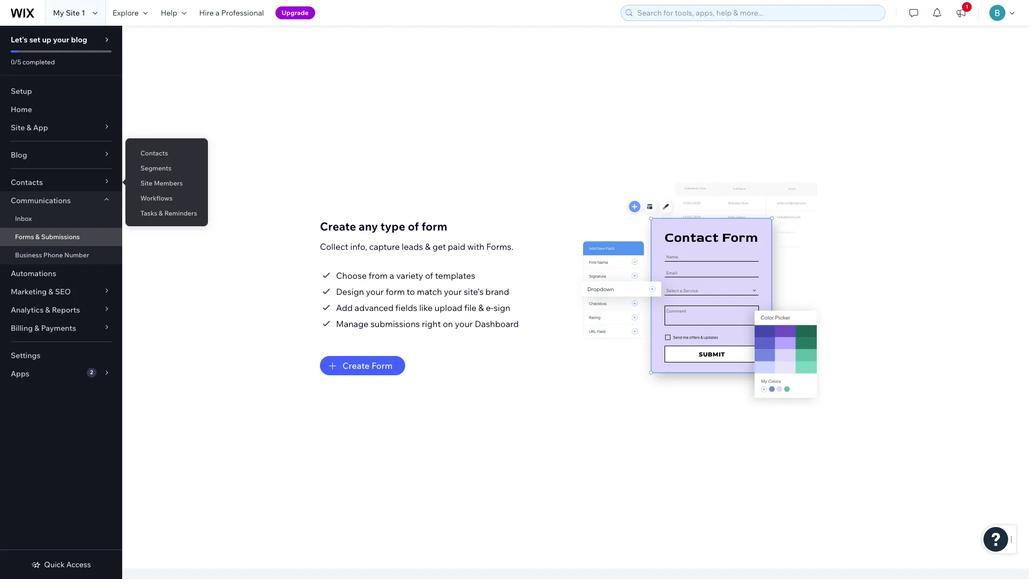 Task type: locate. For each thing, give the bounding box(es) containing it.
contacts inside popup button
[[11, 178, 43, 187]]

home
[[11, 105, 32, 114]]

a
[[216, 8, 220, 18], [390, 270, 395, 281]]

& left 'seo'
[[48, 287, 53, 297]]

form left 'to'
[[386, 286, 405, 297]]

your inside sidebar element
[[53, 35, 69, 45]]

site for site members
[[141, 179, 153, 187]]

1 vertical spatial of
[[425, 270, 433, 281]]

0 horizontal spatial a
[[216, 8, 220, 18]]

create inside button
[[343, 360, 370, 371]]

right
[[422, 319, 441, 329]]

forms
[[15, 233, 34, 241]]

tasks
[[141, 209, 157, 217]]

1 horizontal spatial a
[[390, 270, 395, 281]]

inbox
[[15, 215, 32, 223]]

0/5
[[11, 58, 21, 66]]

site
[[66, 8, 80, 18], [11, 123, 25, 132], [141, 179, 153, 187]]

contacts for contacts popup button
[[11, 178, 43, 187]]

form
[[372, 360, 393, 371]]

get
[[433, 241, 446, 252]]

setup link
[[0, 82, 122, 100]]

workflows
[[141, 194, 173, 202]]

1 horizontal spatial contacts
[[141, 149, 168, 157]]

tasks & reminders
[[141, 209, 197, 217]]

type
[[381, 219, 406, 233]]

0 vertical spatial a
[[216, 8, 220, 18]]

& left reports
[[45, 305, 50, 315]]

like
[[419, 302, 433, 313]]

0 horizontal spatial site
[[11, 123, 25, 132]]

site for site & app
[[11, 123, 25, 132]]

2 horizontal spatial site
[[141, 179, 153, 187]]

create left form
[[343, 360, 370, 371]]

settings
[[11, 351, 40, 360]]

business phone number link
[[0, 246, 122, 264]]

1
[[966, 3, 969, 10], [82, 8, 85, 18]]

marketing & seo button
[[0, 283, 122, 301]]

create up collect
[[320, 219, 356, 233]]

variety
[[396, 270, 424, 281]]

site's
[[464, 286, 484, 297]]

with
[[468, 241, 485, 252]]

contacts link
[[126, 144, 208, 163]]

1 vertical spatial create
[[343, 360, 370, 371]]

of up match
[[425, 270, 433, 281]]

paid
[[448, 241, 466, 252]]

1 vertical spatial a
[[390, 270, 395, 281]]

your
[[53, 35, 69, 45], [366, 286, 384, 297], [444, 286, 462, 297], [455, 319, 473, 329]]

1 horizontal spatial 1
[[966, 3, 969, 10]]

0/5 completed
[[11, 58, 55, 66]]

blog
[[71, 35, 87, 45]]

hire a professional
[[199, 8, 264, 18]]

manage
[[336, 319, 369, 329]]

site down home
[[11, 123, 25, 132]]

advanced
[[355, 302, 394, 313]]

create for create any type of form
[[320, 219, 356, 233]]

contacts up communications
[[11, 178, 43, 187]]

any
[[359, 219, 378, 233]]

segments link
[[126, 159, 208, 178]]

0 vertical spatial form
[[422, 219, 448, 233]]

& right tasks
[[159, 209, 163, 217]]

set
[[29, 35, 40, 45]]

create for create form
[[343, 360, 370, 371]]

your right up
[[53, 35, 69, 45]]

site members link
[[126, 174, 208, 193]]

0 horizontal spatial of
[[408, 219, 419, 233]]

2 vertical spatial site
[[141, 179, 153, 187]]

communications button
[[0, 191, 122, 210]]

form
[[422, 219, 448, 233], [386, 286, 405, 297]]

0 horizontal spatial form
[[386, 286, 405, 297]]

contacts
[[141, 149, 168, 157], [11, 178, 43, 187]]

apps
[[11, 369, 29, 379]]

site right my
[[66, 8, 80, 18]]

of inside choose from a variety of templates design your form to match your site's brand add advanced fields like upload file & e-sign manage submissions right on your dashboard
[[425, 270, 433, 281]]

design
[[336, 286, 364, 297]]

& right the forms
[[35, 233, 40, 241]]

quick access button
[[31, 560, 91, 570]]

choose
[[336, 270, 367, 281]]

0 horizontal spatial contacts
[[11, 178, 43, 187]]

professional
[[221, 8, 264, 18]]

brand
[[486, 286, 510, 297]]

forms & submissions
[[15, 233, 80, 241]]

automations link
[[0, 264, 122, 283]]

marketing & seo
[[11, 287, 71, 297]]

& inside dropdown button
[[26, 123, 31, 132]]

site inside dropdown button
[[11, 123, 25, 132]]

contacts up segments
[[141, 149, 168, 157]]

settings link
[[0, 346, 122, 365]]

business
[[15, 251, 42, 259]]

1 horizontal spatial of
[[425, 270, 433, 281]]

& right billing
[[34, 323, 39, 333]]

& for app
[[26, 123, 31, 132]]

payments
[[41, 323, 76, 333]]

0 vertical spatial contacts
[[141, 149, 168, 157]]

a inside hire a professional link
[[216, 8, 220, 18]]

add
[[336, 302, 353, 313]]

from
[[369, 270, 388, 281]]

1 vertical spatial site
[[11, 123, 25, 132]]

analytics
[[11, 305, 44, 315]]

form up get
[[422, 219, 448, 233]]

quick
[[44, 560, 65, 570]]

dashboard
[[475, 319, 519, 329]]

site members
[[141, 179, 183, 187]]

billing
[[11, 323, 33, 333]]

home link
[[0, 100, 122, 119]]

communications
[[11, 196, 71, 205]]

a right from
[[390, 270, 395, 281]]

workflows link
[[126, 189, 208, 208]]

0 vertical spatial create
[[320, 219, 356, 233]]

of up leads
[[408, 219, 419, 233]]

& inside dropdown button
[[34, 323, 39, 333]]

a right the "hire"
[[216, 8, 220, 18]]

site & app
[[11, 123, 48, 132]]

create
[[320, 219, 356, 233], [343, 360, 370, 371]]

& left app
[[26, 123, 31, 132]]

&
[[26, 123, 31, 132], [159, 209, 163, 217], [35, 233, 40, 241], [425, 241, 431, 252], [48, 287, 53, 297], [479, 302, 484, 313], [45, 305, 50, 315], [34, 323, 39, 333]]

& left e-
[[479, 302, 484, 313]]

of
[[408, 219, 419, 233], [425, 270, 433, 281]]

1 vertical spatial form
[[386, 286, 405, 297]]

1 vertical spatial contacts
[[11, 178, 43, 187]]

your down templates
[[444, 286, 462, 297]]

completed
[[23, 58, 55, 66]]

site down segments
[[141, 179, 153, 187]]

1 horizontal spatial site
[[66, 8, 80, 18]]

let's
[[11, 35, 28, 45]]

& for payments
[[34, 323, 39, 333]]

number
[[64, 251, 89, 259]]



Task type: vqa. For each thing, say whether or not it's contained in the screenshot.
Business at the left
yes



Task type: describe. For each thing, give the bounding box(es) containing it.
match
[[417, 286, 442, 297]]

business phone number
[[15, 251, 89, 259]]

let's set up your blog
[[11, 35, 87, 45]]

tasks & reminders link
[[126, 204, 208, 223]]

members
[[154, 179, 183, 187]]

0 vertical spatial site
[[66, 8, 80, 18]]

blog button
[[0, 146, 122, 164]]

seo
[[55, 287, 71, 297]]

site & app button
[[0, 119, 122, 137]]

reminders
[[164, 209, 197, 217]]

explore
[[113, 8, 139, 18]]

phone
[[44, 251, 63, 259]]

& inside choose from a variety of templates design your form to match your site's brand add advanced fields like upload file & e-sign manage submissions right on your dashboard
[[479, 302, 484, 313]]

collect info, capture leads & get paid with forms.
[[320, 241, 514, 252]]

to
[[407, 286, 415, 297]]

collect
[[320, 241, 349, 252]]

create form button
[[320, 356, 406, 375]]

sidebar element
[[0, 26, 122, 579]]

setup
[[11, 86, 32, 96]]

form inside choose from a variety of templates design your form to match your site's brand add advanced fields like upload file & e-sign manage submissions right on your dashboard
[[386, 286, 405, 297]]

e-
[[486, 302, 494, 313]]

submissions
[[371, 319, 420, 329]]

1 horizontal spatial form
[[422, 219, 448, 233]]

& left get
[[425, 241, 431, 252]]

fields
[[396, 302, 418, 313]]

create form
[[343, 360, 393, 371]]

up
[[42, 35, 51, 45]]

forms.
[[487, 241, 514, 252]]

billing & payments button
[[0, 319, 122, 337]]

hire
[[199, 8, 214, 18]]

my
[[53, 8, 64, 18]]

choose from a variety of templates design your form to match your site's brand add advanced fields like upload file & e-sign manage submissions right on your dashboard
[[336, 270, 519, 329]]

contacts button
[[0, 173, 122, 191]]

help
[[161, 8, 177, 18]]

upgrade button
[[275, 6, 315, 19]]

hire a professional link
[[193, 0, 271, 26]]

app
[[33, 123, 48, 132]]

quick access
[[44, 560, 91, 570]]

forms & submissions link
[[0, 228, 122, 246]]

marketing
[[11, 287, 47, 297]]

analytics & reports
[[11, 305, 80, 315]]

2
[[90, 369, 93, 376]]

& for seo
[[48, 287, 53, 297]]

a inside choose from a variety of templates design your form to match your site's brand add advanced fields like upload file & e-sign manage submissions right on your dashboard
[[390, 270, 395, 281]]

sign
[[494, 302, 511, 313]]

Search for tools, apps, help & more... field
[[634, 5, 882, 20]]

analytics & reports button
[[0, 301, 122, 319]]

1 inside button
[[966, 3, 969, 10]]

access
[[66, 560, 91, 570]]

upload
[[435, 302, 463, 313]]

0 horizontal spatial 1
[[82, 8, 85, 18]]

inbox link
[[0, 210, 122, 228]]

& for reports
[[45, 305, 50, 315]]

your right on
[[455, 319, 473, 329]]

file
[[465, 302, 477, 313]]

& for submissions
[[35, 233, 40, 241]]

blog
[[11, 150, 27, 160]]

reports
[[52, 305, 80, 315]]

0 vertical spatial of
[[408, 219, 419, 233]]

contacts for contacts link
[[141, 149, 168, 157]]

leads
[[402, 241, 423, 252]]

help button
[[154, 0, 193, 26]]

submissions
[[41, 233, 80, 241]]

1 button
[[950, 0, 973, 26]]

automations
[[11, 269, 56, 278]]

on
[[443, 319, 453, 329]]

segments
[[141, 164, 172, 172]]

billing & payments
[[11, 323, 76, 333]]

templates
[[435, 270, 476, 281]]

your up advanced in the left of the page
[[366, 286, 384, 297]]

create any type of form
[[320, 219, 448, 233]]

& for reminders
[[159, 209, 163, 217]]

my site 1
[[53, 8, 85, 18]]



